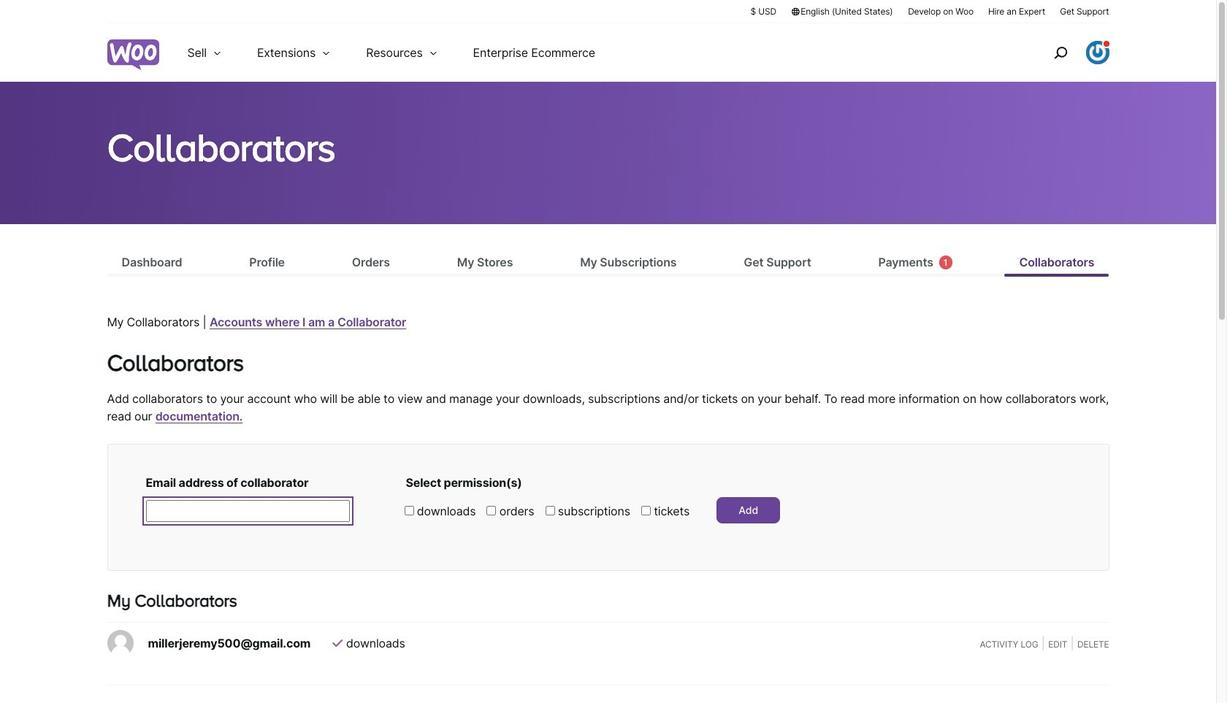 Task type: describe. For each thing, give the bounding box(es) containing it.
open account menu image
[[1086, 41, 1110, 64]]

search image
[[1049, 41, 1072, 64]]

check image
[[333, 638, 343, 650]]



Task type: vqa. For each thing, say whether or not it's contained in the screenshot.
the bottommost for
no



Task type: locate. For each thing, give the bounding box(es) containing it.
service navigation menu element
[[1023, 29, 1110, 76]]

None checkbox
[[487, 506, 497, 516], [546, 506, 555, 516], [487, 506, 497, 516], [546, 506, 555, 516]]

None checkbox
[[404, 506, 414, 516], [641, 506, 651, 516], [404, 506, 414, 516], [641, 506, 651, 516]]



